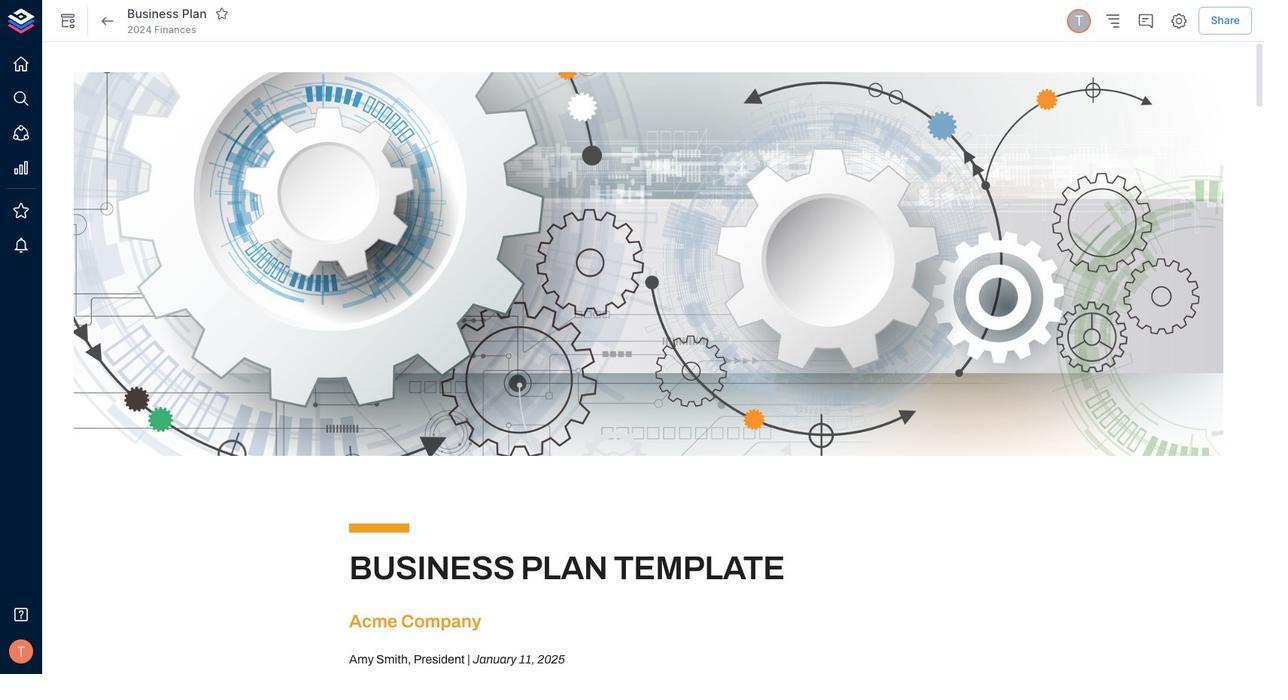 Task type: vqa. For each thing, say whether or not it's contained in the screenshot.
Show Wiki icon
yes



Task type: describe. For each thing, give the bounding box(es) containing it.
go back image
[[99, 12, 117, 30]]

show wiki image
[[59, 12, 77, 30]]

settings image
[[1170, 12, 1189, 30]]



Task type: locate. For each thing, give the bounding box(es) containing it.
favorite image
[[215, 7, 229, 21]]

comments image
[[1137, 12, 1155, 30]]

table of contents image
[[1104, 12, 1122, 30]]



